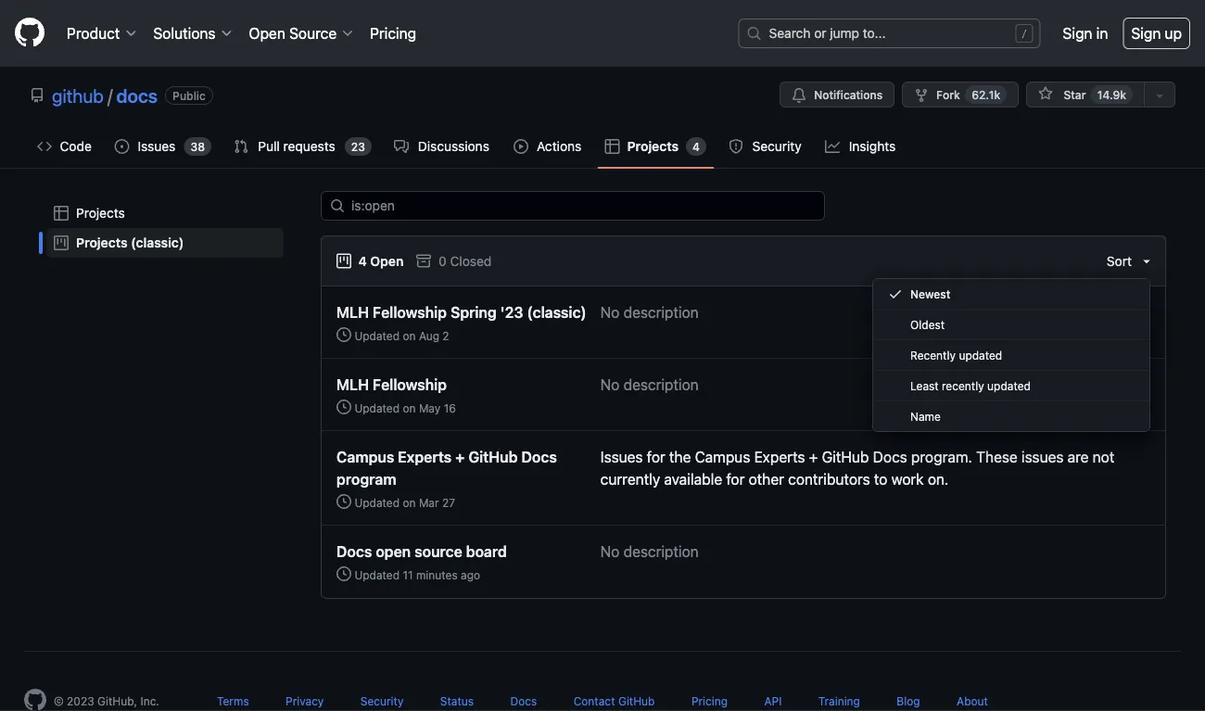 Task type: locate. For each thing, give the bounding box(es) containing it.
0 vertical spatial pricing link
[[363, 15, 424, 52]]

projects
[[627, 139, 679, 154], [76, 205, 125, 221], [76, 235, 128, 250]]

aug
[[419, 329, 440, 342]]

sort button
[[1107, 251, 1155, 271]]

2 vertical spatial on
[[403, 496, 416, 509]]

2 campus from the left
[[695, 448, 751, 466]]

updated
[[355, 329, 400, 342], [355, 402, 400, 415], [355, 496, 400, 509], [355, 569, 400, 582]]

on left may
[[403, 402, 416, 415]]

sign in
[[1063, 25, 1109, 42]]

these
[[977, 448, 1018, 466]]

no
[[601, 304, 620, 321], [601, 376, 620, 394], [601, 543, 620, 561]]

14906 users starred this repository element
[[1091, 85, 1133, 104]]

security link left status
[[361, 695, 404, 708]]

0 horizontal spatial +
[[456, 448, 465, 466]]

0 horizontal spatial table image
[[54, 206, 69, 221]]

0 horizontal spatial experts
[[398, 448, 452, 466]]

open
[[376, 543, 411, 561]]

security left status
[[361, 695, 404, 708]]

to...
[[863, 26, 886, 41]]

project image inside projects (classic) link
[[54, 236, 69, 250]]

0 vertical spatial pricing
[[370, 25, 417, 42]]

the
[[670, 448, 691, 466]]

0 vertical spatial no description
[[601, 304, 699, 321]]

2 no from the top
[[601, 376, 620, 394]]

4 for 4 open
[[359, 253, 367, 268]]

+ up contributors
[[809, 448, 818, 466]]

2 vertical spatial description
[[624, 543, 699, 561]]

newest
[[911, 288, 951, 300]]

updated down open
[[355, 569, 400, 582]]

code link
[[30, 133, 100, 160]]

2 fellowship from the top
[[373, 376, 447, 394]]

sign up
[[1132, 25, 1182, 42]]

experts up other at bottom
[[755, 448, 805, 466]]

security
[[753, 139, 802, 154], [361, 695, 404, 708]]

1 description from the top
[[624, 304, 699, 321]]

fellowship up updated on may 16
[[373, 376, 447, 394]]

(classic) inside list
[[131, 235, 184, 250]]

inc.
[[140, 695, 159, 708]]

4 left the shield icon
[[693, 140, 700, 153]]

1 vertical spatial search image
[[330, 198, 345, 213]]

1 vertical spatial security
[[361, 695, 404, 708]]

spring
[[451, 304, 497, 321]]

experts up mar
[[398, 448, 452, 466]]

0 horizontal spatial security link
[[361, 695, 404, 708]]

public
[[173, 89, 206, 102]]

git pull request image
[[234, 139, 249, 154]]

contributors
[[788, 471, 871, 488]]

discussions link
[[387, 133, 499, 160]]

0 horizontal spatial campus
[[337, 448, 394, 466]]

2 vertical spatial no description
[[601, 543, 699, 561]]

in
[[1097, 25, 1109, 42]]

description for board
[[624, 543, 699, 561]]

open
[[370, 253, 404, 268]]

blog
[[897, 695, 921, 708]]

campus experts + github docs program link
[[337, 448, 557, 488]]

docs link
[[511, 695, 537, 708]]

list
[[39, 191, 291, 265]]

campus inside campus experts + github docs program
[[337, 448, 394, 466]]

1 campus from the left
[[337, 448, 394, 466]]

0 vertical spatial table image
[[605, 139, 620, 154]]

search
[[769, 26, 811, 41]]

mlh fellowship
[[337, 376, 447, 394]]

0 horizontal spatial project image
[[54, 236, 69, 250]]

projects left the shield icon
[[627, 139, 679, 154]]

on left mar
[[403, 496, 416, 509]]

search image
[[747, 26, 762, 41], [330, 198, 345, 213]]

check image
[[888, 287, 903, 301]]

0 vertical spatial 4
[[693, 140, 700, 153]]

contact github
[[574, 695, 655, 708]]

1 horizontal spatial issues
[[601, 448, 643, 466]]

pricing link
[[363, 15, 424, 52], [692, 695, 728, 708]]

1 fellowship from the top
[[373, 304, 447, 321]]

fellowship for mlh fellowship spring '23 (classic)
[[373, 304, 447, 321]]

comment discussion image
[[394, 139, 409, 154]]

0 horizontal spatial 4
[[359, 253, 367, 268]]

1 horizontal spatial pricing
[[692, 695, 728, 708]]

0 vertical spatial issues
[[138, 139, 176, 154]]

are
[[1068, 448, 1089, 466]]

star image
[[1039, 86, 1054, 101]]

mlh fellowship link
[[337, 376, 447, 394]]

description for '23
[[624, 304, 699, 321]]

mlh
[[337, 304, 369, 321], [337, 376, 369, 394]]

0 horizontal spatial issues
[[138, 139, 176, 154]]

1 horizontal spatial pricing link
[[692, 695, 728, 708]]

1 horizontal spatial experts
[[755, 448, 805, 466]]

clock image up mlh fellowship
[[337, 327, 352, 342]]

2 updated from the top
[[355, 402, 400, 415]]

3 clock image from the top
[[337, 494, 352, 509]]

1 vertical spatial mlh
[[337, 376, 369, 394]]

work
[[892, 471, 924, 488]]

search or jump to...
[[769, 26, 886, 41]]

1 updated from the top
[[355, 329, 400, 342]]

security link down the bell image
[[722, 133, 811, 160]]

3 description from the top
[[624, 543, 699, 561]]

0 vertical spatial project image
[[54, 236, 69, 250]]

4 clock image from the top
[[337, 567, 352, 582]]

1 + from the left
[[456, 448, 465, 466]]

table image down code link
[[54, 206, 69, 221]]

updated down program
[[355, 496, 400, 509]]

(classic) down projects 'link'
[[131, 235, 184, 250]]

1 vertical spatial (classic)
[[527, 304, 587, 321]]

no description for '23
[[601, 304, 699, 321]]

updated down mlh fellowship link
[[355, 402, 400, 415]]

shield image
[[729, 139, 744, 154]]

project image left the projects (classic)
[[54, 236, 69, 250]]

no for docs open source board
[[601, 543, 620, 561]]

status link
[[440, 695, 474, 708]]

mlh up updated on may 16
[[337, 376, 369, 394]]

updated for docs open source board
[[355, 569, 400, 582]]

updated for mlh fellowship
[[355, 402, 400, 415]]

1 vertical spatial projects
[[76, 205, 125, 221]]

project image left 4 open
[[337, 254, 352, 268]]

0 horizontal spatial (classic)
[[131, 235, 184, 250]]

for
[[647, 448, 666, 466], [727, 471, 745, 488]]

privacy
[[286, 695, 324, 708]]

fellowship up updated on aug 2
[[373, 304, 447, 321]]

1 on from the top
[[403, 329, 416, 342]]

2 vertical spatial no
[[601, 543, 620, 561]]

1 sign from the left
[[1063, 25, 1093, 42]]

0 vertical spatial no
[[601, 304, 620, 321]]

clock image left 11 in the bottom of the page
[[337, 567, 352, 582]]

docs
[[522, 448, 557, 466], [873, 448, 908, 466], [337, 543, 372, 561], [511, 695, 537, 708]]

clock image down mlh fellowship
[[337, 400, 352, 415]]

1 vertical spatial pricing link
[[692, 695, 728, 708]]

docs open source board link
[[337, 543, 507, 561]]

(classic) right the '23
[[527, 304, 587, 321]]

2 description from the top
[[624, 376, 699, 394]]

sign left up
[[1132, 25, 1161, 42]]

2023
[[67, 695, 94, 708]]

1 no from the top
[[601, 304, 620, 321]]

2 sign from the left
[[1132, 25, 1161, 42]]

clock image for mlh fellowship spring '23 (classic)
[[337, 327, 352, 342]]

oldest link
[[874, 310, 1150, 340]]

mlh up updated on aug 2
[[337, 304, 369, 321]]

2 clock image from the top
[[337, 400, 352, 415]]

github inside issues for the campus experts + github docs program. these issues are not currently available for other contributors to work on.
[[822, 448, 869, 466]]

pricing inside pricing link
[[370, 25, 417, 42]]

api link
[[765, 695, 782, 708]]

+ down 16
[[456, 448, 465, 466]]

updated down recently updated link
[[988, 379, 1031, 392]]

1 no description from the top
[[601, 304, 699, 321]]

1 vertical spatial on
[[403, 402, 416, 415]]

/
[[107, 84, 113, 106]]

table image
[[605, 139, 620, 154], [54, 206, 69, 221]]

1 vertical spatial updated
[[988, 379, 1031, 392]]

projects down projects 'link'
[[76, 235, 128, 250]]

1 vertical spatial issues
[[601, 448, 643, 466]]

fork
[[937, 88, 961, 101]]

1 vertical spatial description
[[624, 376, 699, 394]]

updated up least recently updated
[[959, 349, 1003, 362]]

sign
[[1063, 25, 1093, 42], [1132, 25, 1161, 42]]

0 horizontal spatial github
[[469, 448, 518, 466]]

1 horizontal spatial search image
[[747, 26, 762, 41]]

3 no from the top
[[601, 543, 620, 561]]

actions
[[537, 139, 582, 154]]

2 experts from the left
[[755, 448, 805, 466]]

1 horizontal spatial sign
[[1132, 25, 1161, 42]]

1 horizontal spatial security
[[753, 139, 802, 154]]

1 vertical spatial fellowship
[[373, 376, 447, 394]]

issues right issue opened icon
[[138, 139, 176, 154]]

1 vertical spatial table image
[[54, 206, 69, 221]]

4 updated from the top
[[355, 569, 400, 582]]

0 horizontal spatial security
[[361, 695, 404, 708]]

code image
[[37, 139, 52, 154]]

clock image for campus experts + github docs program
[[337, 494, 352, 509]]

updated up mlh fellowship link
[[355, 329, 400, 342]]

projects (classic)
[[76, 235, 184, 250]]

no for mlh fellowship
[[601, 376, 620, 394]]

bell image
[[792, 88, 807, 103]]

0 vertical spatial security link
[[722, 133, 811, 160]]

2 + from the left
[[809, 448, 818, 466]]

clock image down program
[[337, 494, 352, 509]]

1 vertical spatial pricing
[[692, 695, 728, 708]]

clock image
[[337, 327, 352, 342], [337, 400, 352, 415], [337, 494, 352, 509], [337, 567, 352, 582]]

1 horizontal spatial project image
[[337, 254, 352, 268]]

0 vertical spatial updated
[[959, 349, 1003, 362]]

1 horizontal spatial +
[[809, 448, 818, 466]]

0 horizontal spatial sign
[[1063, 25, 1093, 42]]

on left aug
[[403, 329, 416, 342]]

1 vertical spatial no description
[[601, 376, 699, 394]]

2 mlh from the top
[[337, 376, 369, 394]]

mlh for mlh fellowship
[[337, 376, 369, 394]]

security link
[[722, 133, 811, 160], [361, 695, 404, 708]]

2 horizontal spatial github
[[822, 448, 869, 466]]

docs link
[[116, 84, 158, 106]]

docs open source board
[[337, 543, 507, 561]]

fellowship for mlh fellowship
[[373, 376, 447, 394]]

mlh fellowship spring '23 (classic)
[[337, 304, 587, 321]]

0 horizontal spatial search image
[[330, 198, 345, 213]]

issues inside issues for the campus experts + github docs program. these issues are not currently available for other contributors to work on.
[[601, 448, 643, 466]]

1 experts from the left
[[398, 448, 452, 466]]

search image up 4 open link
[[330, 198, 345, 213]]

+
[[456, 448, 465, 466], [809, 448, 818, 466]]

0 vertical spatial on
[[403, 329, 416, 342]]

pricing
[[370, 25, 417, 42], [692, 695, 728, 708]]

0 horizontal spatial pricing
[[370, 25, 417, 42]]

security right the shield icon
[[753, 139, 802, 154]]

program.
[[912, 448, 973, 466]]

1 mlh from the top
[[337, 304, 369, 321]]

on.
[[928, 471, 949, 488]]

table image inside projects 'link'
[[54, 206, 69, 221]]

4 for 4
[[693, 140, 700, 153]]

code
[[60, 139, 92, 154]]

1 vertical spatial 4
[[359, 253, 367, 268]]

board
[[466, 543, 507, 561]]

0 vertical spatial fellowship
[[373, 304, 447, 321]]

campus inside issues for the campus experts + github docs program. these issues are not currently available for other contributors to work on.
[[695, 448, 751, 466]]

table image right "actions"
[[605, 139, 620, 154]]

3 no description from the top
[[601, 543, 699, 561]]

for left the on the right bottom of page
[[647, 448, 666, 466]]

for left other at bottom
[[727, 471, 745, 488]]

3 on from the top
[[403, 496, 416, 509]]

campus up available
[[695, 448, 751, 466]]

1 vertical spatial no
[[601, 376, 620, 394]]

sign up link
[[1123, 18, 1191, 49]]

0 vertical spatial (classic)
[[131, 235, 184, 250]]

notifications
[[815, 88, 883, 101]]

notifications link
[[780, 82, 895, 108]]

updated
[[959, 349, 1003, 362], [988, 379, 1031, 392]]

1 vertical spatial for
[[727, 471, 745, 488]]

recently updated link
[[874, 340, 1150, 371]]

0 vertical spatial description
[[624, 304, 699, 321]]

3 updated from the top
[[355, 496, 400, 509]]

github inside campus experts + github docs program
[[469, 448, 518, 466]]

4 left open
[[359, 253, 367, 268]]

1 horizontal spatial 4
[[693, 140, 700, 153]]

projects up the projects (classic)
[[76, 205, 125, 221]]

© 2023 github, inc.
[[54, 695, 159, 708]]

docs inside issues for the campus experts + github docs program. these issues are not currently available for other contributors to work on.
[[873, 448, 908, 466]]

on for spring
[[403, 329, 416, 342]]

issues up currently
[[601, 448, 643, 466]]

pricing for the left pricing link
[[370, 25, 417, 42]]

privacy link
[[286, 695, 324, 708]]

0 vertical spatial mlh
[[337, 304, 369, 321]]

sign left in
[[1063, 25, 1093, 42]]

recently
[[911, 349, 956, 362]]

0 vertical spatial security
[[753, 139, 802, 154]]

updated for mlh fellowship spring '23 (classic)
[[355, 329, 400, 342]]

1 clock image from the top
[[337, 327, 352, 342]]

project image
[[54, 236, 69, 250], [337, 254, 352, 268]]

1 vertical spatial project image
[[337, 254, 352, 268]]

search image left search
[[747, 26, 762, 41]]

0 vertical spatial for
[[647, 448, 666, 466]]

0 vertical spatial search image
[[747, 26, 762, 41]]

©
[[54, 695, 64, 708]]

1 horizontal spatial campus
[[695, 448, 751, 466]]

campus up program
[[337, 448, 394, 466]]



Task type: describe. For each thing, give the bounding box(es) containing it.
minutes
[[416, 569, 458, 582]]

about link
[[957, 695, 989, 708]]

recently updated
[[911, 349, 1003, 362]]

archive image
[[417, 254, 431, 268]]

0 vertical spatial projects
[[627, 139, 679, 154]]

blog link
[[897, 695, 921, 708]]

issues for the campus experts + github docs program. these issues are not currently available for other contributors to work on.
[[601, 448, 1115, 488]]

other
[[749, 471, 785, 488]]

Projects search field
[[321, 191, 1167, 221]]

'23
[[501, 304, 524, 321]]

newest link
[[874, 279, 1150, 310]]

search image inside projects search box
[[330, 198, 345, 213]]

may
[[419, 402, 441, 415]]

search or jump to... button
[[740, 19, 1040, 47]]

mar
[[419, 496, 439, 509]]

experts inside campus experts + github docs program
[[398, 448, 452, 466]]

on for +
[[403, 496, 416, 509]]

discussions
[[418, 139, 490, 154]]

available
[[664, 471, 723, 488]]

11
[[403, 569, 413, 582]]

about
[[957, 695, 989, 708]]

sign for sign up
[[1132, 25, 1161, 42]]

0
[[439, 253, 447, 268]]

0 horizontal spatial pricing link
[[363, 15, 424, 52]]

terms link
[[217, 695, 249, 708]]

currently
[[601, 471, 661, 488]]

github link
[[52, 84, 104, 106]]

name
[[911, 410, 941, 423]]

to
[[874, 471, 888, 488]]

source
[[415, 543, 463, 561]]

least
[[911, 379, 939, 392]]

pull requests
[[258, 139, 335, 154]]

1 horizontal spatial security link
[[722, 133, 811, 160]]

projects link
[[46, 198, 284, 228]]

recently
[[942, 379, 985, 392]]

graph image
[[826, 139, 840, 154]]

1 horizontal spatial table image
[[605, 139, 620, 154]]

ago
[[461, 569, 481, 582]]

fork 62.1k
[[937, 88, 1001, 101]]

2
[[443, 329, 449, 342]]

homepage image
[[15, 17, 45, 47]]

2 vertical spatial projects
[[76, 235, 128, 250]]

Search projects text field
[[321, 191, 825, 221]]

api
[[765, 695, 782, 708]]

updated for campus experts + github docs program
[[355, 496, 400, 509]]

training link
[[819, 695, 861, 708]]

jump
[[830, 26, 860, 41]]

0 horizontal spatial for
[[647, 448, 666, 466]]

updated on aug 2
[[352, 329, 449, 342]]

mlh for mlh fellowship spring '23 (classic)
[[337, 304, 369, 321]]

27
[[442, 496, 455, 509]]

you must be signed in to add this repository to a list image
[[1153, 88, 1168, 103]]

homepage image
[[24, 689, 46, 711]]

4 open
[[355, 253, 404, 268]]

0 closed
[[435, 253, 492, 268]]

+ inside campus experts + github docs program
[[456, 448, 465, 466]]

play image
[[514, 139, 528, 154]]

github / docs
[[52, 84, 158, 106]]

issues for issues for the campus experts + github docs program. these issues are not currently available for other contributors to work on.
[[601, 448, 643, 466]]

closed
[[450, 253, 492, 268]]

1 horizontal spatial (classic)
[[527, 304, 587, 321]]

issue opened image
[[114, 139, 129, 154]]

name link
[[874, 402, 1150, 432]]

updated 11 minutes ago
[[352, 569, 481, 582]]

pricing for pricing link to the right
[[692, 695, 728, 708]]

requests
[[283, 139, 335, 154]]

program
[[337, 471, 397, 488]]

mlh fellowship spring '23 (classic) link
[[337, 304, 587, 321]]

insights
[[849, 139, 896, 154]]

oldest
[[911, 318, 945, 331]]

projects (classic) link
[[46, 228, 284, 258]]

docs
[[116, 84, 158, 106]]

23
[[351, 140, 365, 153]]

no description for board
[[601, 543, 699, 561]]

+ inside issues for the campus experts + github docs program. these issues are not currently available for other contributors to work on.
[[809, 448, 818, 466]]

sign in link
[[1063, 22, 1109, 45]]

repo image
[[30, 88, 45, 103]]

not
[[1093, 448, 1115, 466]]

actions link
[[506, 133, 590, 160]]

issues for issues
[[138, 139, 176, 154]]

project image inside 4 open link
[[337, 254, 352, 268]]

updated on may 16
[[352, 402, 456, 415]]

up
[[1165, 25, 1182, 42]]

list containing projects
[[39, 191, 291, 265]]

github,
[[97, 695, 137, 708]]

sign for sign in
[[1063, 25, 1093, 42]]

projects inside 'link'
[[76, 205, 125, 221]]

14.9k
[[1098, 88, 1127, 101]]

status
[[440, 695, 474, 708]]

triangle down image
[[1140, 254, 1155, 268]]

repo forked image
[[915, 88, 929, 103]]

clock image for docs open source board
[[337, 567, 352, 582]]

star
[[1064, 88, 1086, 101]]

campus experts + github docs program
[[337, 448, 557, 488]]

no for mlh fellowship spring '23 (classic)
[[601, 304, 620, 321]]

2 on from the top
[[403, 402, 416, 415]]

insights link
[[818, 133, 905, 160]]

0 closed link
[[417, 251, 492, 271]]

search image inside button
[[747, 26, 762, 41]]

github
[[52, 84, 104, 106]]

38
[[191, 140, 205, 153]]

issues
[[1022, 448, 1064, 466]]

training
[[819, 695, 861, 708]]

2 no description from the top
[[601, 376, 699, 394]]

experts inside issues for the campus experts + github docs program. these issues are not currently available for other contributors to work on.
[[755, 448, 805, 466]]

star 14.9k
[[1061, 88, 1127, 101]]

docs inside campus experts + github docs program
[[522, 448, 557, 466]]

1 horizontal spatial for
[[727, 471, 745, 488]]

terms
[[217, 695, 249, 708]]

clock image for mlh fellowship
[[337, 400, 352, 415]]

pull
[[258, 139, 280, 154]]

16
[[444, 402, 456, 415]]

1 horizontal spatial github
[[619, 695, 655, 708]]

1 vertical spatial security link
[[361, 695, 404, 708]]

least recently updated
[[911, 379, 1031, 392]]

sort
[[1107, 253, 1132, 268]]



Task type: vqa. For each thing, say whether or not it's contained in the screenshot.
the bottom triangle down icon
no



